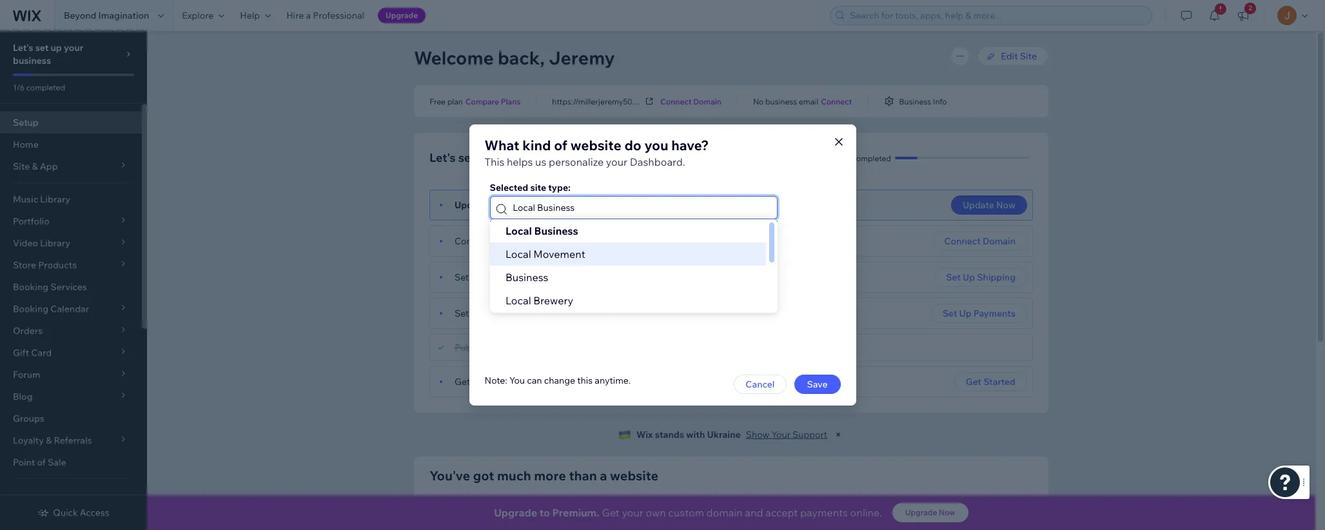 Task type: locate. For each thing, give the bounding box(es) containing it.
jeremy
[[549, 46, 615, 69]]

1 local from the top
[[505, 224, 532, 237]]

of inside what kind of website do you have? this helps us personalize your dashboard.
[[554, 137, 567, 153]]

2 vertical spatial business
[[505, 271, 548, 284]]

Search for tools, apps, help & more... field
[[846, 6, 1148, 25]]

1 vertical spatial custom
[[668, 506, 704, 519]]

0 vertical spatial set
[[35, 42, 49, 54]]

1 vertical spatial 1/6 completed
[[839, 153, 891, 163]]

upgrade inside upgrade now button
[[905, 508, 937, 517]]

payments
[[974, 308, 1016, 319]]

get left the found
[[455, 376, 470, 388]]

more
[[534, 468, 566, 484]]

business left info
[[899, 96, 931, 106]]

connect a custom domain
[[455, 235, 565, 247]]

quick access button
[[38, 507, 109, 518]]

a right than
[[600, 468, 607, 484]]

local inside option
[[505, 248, 531, 261]]

1/6 completed down connect link
[[839, 153, 891, 163]]

1 horizontal spatial update
[[963, 199, 994, 211]]

domain inside connect domain button
[[983, 235, 1016, 247]]

you
[[645, 137, 668, 153]]

domain right 'app' at the bottom
[[706, 506, 743, 519]]

connect domain inside connect domain button
[[944, 235, 1016, 247]]

domain for connect domain button
[[983, 235, 1016, 247]]

update inside button
[[963, 199, 994, 211]]

1 vertical spatial of
[[37, 457, 46, 468]]

1 vertical spatial let's set up your business
[[429, 150, 572, 165]]

1 horizontal spatial connect domain
[[944, 235, 1016, 247]]

0 horizontal spatial connect domain
[[661, 96, 722, 106]]

2 vertical spatial business
[[523, 150, 572, 165]]

app
[[662, 508, 681, 520]]

0 horizontal spatial let's set up your business
[[13, 42, 83, 66]]

update for update your site type
[[455, 199, 487, 211]]

info
[[933, 96, 947, 106]]

your inside the let's set up your business
[[64, 42, 83, 54]]

1 vertical spatial a
[[493, 235, 498, 247]]

beyond imagination
[[64, 10, 149, 21]]

your down do
[[606, 155, 628, 168]]

0 vertical spatial completed
[[26, 83, 65, 92]]

selected site type:
[[490, 182, 571, 193]]

your
[[772, 429, 791, 440]]

local down update your site type
[[505, 224, 532, 237]]

now inside button
[[996, 199, 1016, 211]]

site up type at the left top
[[530, 182, 546, 193]]

set left shipping
[[455, 271, 469, 283]]

0 vertical spatial business
[[899, 96, 931, 106]]

set up shipping button
[[935, 268, 1027, 287]]

0 horizontal spatial let's
[[13, 42, 33, 54]]

anytime.
[[595, 375, 631, 386]]

let's set up your business down beyond
[[13, 42, 83, 66]]

1 horizontal spatial 1/6
[[839, 153, 851, 163]]

domain up have?
[[693, 96, 722, 106]]

domain
[[533, 235, 565, 247], [706, 506, 743, 519]]

of left 'sale'
[[37, 457, 46, 468]]

get found on google
[[455, 376, 543, 388]]

publish
[[455, 342, 486, 353]]

connect down update your site type
[[455, 235, 491, 247]]

1 vertical spatial completed
[[852, 153, 891, 163]]

2 vertical spatial local
[[505, 294, 531, 307]]

1 horizontal spatial upgrade
[[494, 506, 537, 519]]

website up personalize
[[570, 137, 621, 153]]

0 horizontal spatial get
[[455, 376, 470, 388]]

a right the hire
[[306, 10, 311, 21]]

1 vertical spatial set
[[458, 150, 475, 165]]

and up local brewery
[[523, 271, 539, 283]]

0 vertical spatial up
[[963, 271, 975, 283]]

local business
[[505, 224, 578, 237]]

market
[[683, 508, 713, 520]]

connect domain up have?
[[661, 96, 722, 106]]

2 button
[[1229, 0, 1257, 31]]

business for business
[[505, 271, 548, 284]]

upgrade for upgrade now
[[905, 508, 937, 517]]

2 vertical spatial site
[[508, 342, 524, 353]]

upgrade button
[[378, 8, 426, 23]]

connect up have?
[[661, 96, 692, 106]]

business inside business info button
[[899, 96, 931, 106]]

stands
[[655, 429, 684, 440]]

up inside 'button'
[[963, 271, 975, 283]]

update down this
[[455, 199, 487, 211]]

0 horizontal spatial domain
[[693, 96, 722, 106]]

get right premium.
[[602, 506, 620, 519]]

0 horizontal spatial set
[[35, 42, 49, 54]]

set left payments on the bottom right of page
[[943, 308, 957, 319]]

point of sale
[[13, 457, 66, 468]]

0 vertical spatial website
[[570, 137, 621, 153]]

site for publish your site
[[508, 342, 524, 353]]

get for get found on google
[[455, 376, 470, 388]]

personalize
[[549, 155, 604, 168]]

update for update now
[[963, 199, 994, 211]]

site for update your site type
[[510, 199, 526, 211]]

0 vertical spatial domain
[[693, 96, 722, 106]]

up for shipping
[[963, 271, 975, 283]]

0 vertical spatial 1/6
[[13, 83, 25, 92]]

what kind of website do you have? this helps us personalize your dashboard.
[[485, 137, 709, 168]]

1/6 up setup
[[13, 83, 25, 92]]

and left accept
[[745, 506, 763, 519]]

0 horizontal spatial business
[[13, 55, 51, 66]]

0 horizontal spatial 1/6
[[13, 83, 25, 92]]

0 vertical spatial 1/6 completed
[[13, 83, 65, 92]]

3 local from the top
[[505, 294, 531, 307]]

your up selected
[[495, 150, 520, 165]]

0 horizontal spatial custom
[[500, 235, 531, 247]]

0 horizontal spatial of
[[37, 457, 46, 468]]

up inside button
[[959, 308, 972, 319]]

in
[[573, 239, 580, 245]]

up
[[963, 271, 975, 283], [959, 308, 972, 319]]

local movement option
[[490, 242, 766, 266]]

update your site type
[[455, 199, 548, 211]]

upgrade for upgrade to premium. get your own custom domain and accept payments online.
[[494, 506, 537, 519]]

custom right own
[[668, 506, 704, 519]]

show your support button
[[746, 429, 827, 440]]

get inside button
[[966, 376, 982, 388]]

1 horizontal spatial let's
[[429, 150, 456, 165]]

list box containing local business
[[490, 219, 777, 335]]

0 vertical spatial business
[[13, 55, 51, 66]]

your left own
[[622, 506, 643, 519]]

set
[[35, 42, 49, 54], [458, 150, 475, 165]]

0 horizontal spatial 1/6 completed
[[13, 83, 65, 92]]

beyond
[[64, 10, 96, 21]]

booking services
[[13, 281, 87, 293]]

2 vertical spatial a
[[600, 468, 607, 484]]

upgrade now button
[[892, 503, 968, 522]]

0 vertical spatial domain
[[533, 235, 565, 247]]

note:
[[485, 375, 507, 386]]

business up type: on the top left of page
[[523, 150, 572, 165]]

site down selected
[[510, 199, 526, 211]]

2 horizontal spatial upgrade
[[905, 508, 937, 517]]

free plan compare plans
[[429, 96, 521, 106]]

library
[[40, 193, 70, 205]]

instagram
[[919, 508, 963, 520]]

custom up local movement
[[500, 235, 531, 247]]

set up the publish
[[455, 308, 469, 319]]

let's set up your business up selected
[[429, 150, 572, 165]]

your
[[64, 42, 83, 54], [495, 150, 520, 165], [606, 155, 628, 168], [489, 199, 508, 211], [488, 342, 506, 353], [622, 506, 643, 519]]

1 update from the left
[[455, 199, 487, 211]]

upgrade
[[386, 10, 418, 20], [494, 506, 537, 519], [905, 508, 937, 517]]

business inside sidebar element
[[13, 55, 51, 66]]

business up setup
[[13, 55, 51, 66]]

2 horizontal spatial get
[[966, 376, 982, 388]]

set left "shipping"
[[946, 271, 961, 283]]

let's inside the let's set up your business
[[13, 42, 33, 54]]

set inside set up payments button
[[943, 308, 957, 319]]

0 horizontal spatial update
[[455, 199, 487, 211]]

set
[[455, 271, 469, 283], [946, 271, 961, 283], [455, 308, 469, 319], [943, 308, 957, 319]]

connect up set up shipping
[[944, 235, 981, 247]]

0 vertical spatial local
[[505, 224, 532, 237]]

website inside what kind of website do you have? this helps us personalize your dashboard.
[[570, 137, 621, 153]]

get left started
[[966, 376, 982, 388]]

2 horizontal spatial business
[[765, 96, 797, 106]]

online.
[[850, 506, 882, 519]]

1 horizontal spatial a
[[493, 235, 498, 247]]

1 vertical spatial now
[[939, 508, 956, 517]]

0 vertical spatial let's set up your business
[[13, 42, 83, 66]]

1 horizontal spatial custom
[[668, 506, 704, 519]]

1 horizontal spatial of
[[554, 137, 567, 153]]

local brewery
[[505, 294, 573, 307]]

business info
[[899, 96, 947, 106]]

1 vertical spatial business
[[765, 96, 797, 106]]

0 vertical spatial a
[[306, 10, 311, 21]]

website down "wix"
[[610, 468, 659, 484]]

domain up local movement
[[533, 235, 565, 247]]

1/6 completed up setup
[[13, 83, 65, 92]]

connect inside button
[[944, 235, 981, 247]]

of up personalize
[[554, 137, 567, 153]]

0 horizontal spatial upgrade
[[386, 10, 418, 20]]

facebook
[[866, 508, 909, 520]]

this
[[485, 155, 505, 168]]

your down beyond
[[64, 42, 83, 54]]

Enter your business or website type field
[[509, 197, 773, 219]]

0 horizontal spatial domain
[[533, 235, 565, 247]]

1 horizontal spatial get
[[602, 506, 620, 519]]

connect right email
[[821, 96, 852, 106]]

1/6 inside sidebar element
[[13, 83, 25, 92]]

upgrade inside upgrade button
[[386, 10, 418, 20]]

1 horizontal spatial domain
[[706, 506, 743, 519]]

update up connect domain button
[[963, 199, 994, 211]]

local down connect a custom domain
[[505, 248, 531, 261]]

business right no
[[765, 96, 797, 106]]

1 horizontal spatial let's set up your business
[[429, 150, 572, 165]]

1 vertical spatial let's
[[429, 150, 456, 165]]

1 vertical spatial domain
[[983, 235, 1016, 247]]

delivery
[[541, 271, 574, 283]]

than
[[569, 468, 597, 484]]

0 vertical spatial let's
[[13, 42, 33, 54]]

up left "shipping"
[[963, 271, 975, 283]]

local up set up payment methods
[[505, 294, 531, 307]]

business
[[13, 55, 51, 66], [765, 96, 797, 106], [523, 150, 572, 165]]

0 vertical spatial now
[[996, 199, 1016, 211]]

movement
[[533, 248, 585, 261]]

list box
[[490, 219, 777, 335]]

of inside sidebar element
[[37, 457, 46, 468]]

of
[[554, 137, 567, 153], [37, 457, 46, 468]]

completed
[[26, 83, 65, 92], [852, 153, 891, 163]]

a for custom
[[493, 235, 498, 247]]

1 horizontal spatial and
[[745, 506, 763, 519]]

set inside the set up shipping 'button'
[[946, 271, 961, 283]]

0 horizontal spatial completed
[[26, 83, 65, 92]]

up
[[51, 42, 62, 54], [478, 150, 492, 165], [471, 271, 482, 283], [471, 308, 482, 319]]

update now button
[[951, 195, 1027, 215]]

helps
[[507, 155, 533, 168]]

0 vertical spatial of
[[554, 137, 567, 153]]

up inside the let's set up your business
[[51, 42, 62, 54]]

quick access
[[53, 507, 109, 518]]

site up you
[[508, 342, 524, 353]]

business info button
[[884, 95, 947, 107]]

1/6 down connect link
[[839, 153, 851, 163]]

a down update your site type
[[493, 235, 498, 247]]

1 vertical spatial and
[[745, 506, 763, 519]]

you've
[[429, 468, 470, 484]]

1 horizontal spatial completed
[[852, 153, 891, 163]]

started
[[984, 376, 1016, 388]]

let's
[[13, 42, 33, 54], [429, 150, 456, 165]]

up left payments on the bottom right of page
[[959, 308, 972, 319]]

&
[[911, 508, 917, 520]]

1 horizontal spatial domain
[[983, 235, 1016, 247]]

wix stands with ukraine show your support
[[636, 429, 827, 440]]

get started
[[966, 376, 1016, 388]]

domain up "shipping"
[[983, 235, 1016, 247]]

update
[[455, 199, 487, 211], [963, 199, 994, 211]]

help
[[240, 10, 260, 21]]

cancel
[[746, 379, 775, 390]]

point of sale link
[[0, 451, 142, 473]]

connect domain up set up shipping
[[944, 235, 1016, 247]]

domain inside connect domain link
[[693, 96, 722, 106]]

setup
[[13, 117, 39, 128]]

1 vertical spatial site
[[510, 199, 526, 211]]

facebook & instagram ads button
[[837, 495, 1033, 530]]

1 vertical spatial up
[[959, 308, 972, 319]]

2 local from the top
[[505, 248, 531, 261]]

set inside the let's set up your business
[[35, 42, 49, 54]]

0 horizontal spatial a
[[306, 10, 311, 21]]

0 horizontal spatial and
[[523, 271, 539, 283]]

home
[[13, 139, 39, 150]]

0 vertical spatial connect domain
[[661, 96, 722, 106]]

custom
[[500, 235, 531, 247], [668, 506, 704, 519]]

edit site link
[[978, 46, 1049, 66]]

now inside button
[[939, 508, 956, 517]]

0 horizontal spatial now
[[939, 508, 956, 517]]

sidebar element
[[0, 31, 147, 530]]

2 update from the left
[[963, 199, 994, 211]]

1 vertical spatial connect domain
[[944, 235, 1016, 247]]

home link
[[0, 133, 142, 155]]

set for set up payment methods
[[455, 308, 469, 319]]

business up in
[[534, 224, 578, 237]]

update now
[[963, 199, 1016, 211]]

1 vertical spatial local
[[505, 248, 531, 261]]

set for set up shipping and delivery
[[455, 271, 469, 283]]

business up local brewery
[[505, 271, 548, 284]]

1 horizontal spatial now
[[996, 199, 1016, 211]]



Task type: describe. For each thing, give the bounding box(es) containing it.
your down selected
[[489, 199, 508, 211]]

much
[[497, 468, 531, 484]]

can
[[527, 375, 542, 386]]

explore
[[182, 10, 214, 21]]

1 horizontal spatial business
[[523, 150, 572, 165]]

payment
[[484, 308, 521, 319]]

google
[[512, 376, 543, 388]]

us
[[535, 155, 546, 168]]

2 horizontal spatial a
[[600, 468, 607, 484]]

let's set up your business inside sidebar element
[[13, 42, 83, 66]]

now for update your site type
[[996, 199, 1016, 211]]

back,
[[498, 46, 545, 69]]

methods
[[523, 308, 561, 319]]

0 vertical spatial custom
[[500, 235, 531, 247]]

welcome back, jeremy
[[414, 46, 615, 69]]

booking services link
[[0, 276, 142, 298]]

setup link
[[0, 112, 142, 133]]

change
[[544, 375, 575, 386]]

music
[[13, 193, 38, 205]]

edit site
[[1001, 50, 1037, 62]]

save button
[[794, 375, 841, 394]]

1 vertical spatial business
[[534, 224, 578, 237]]

have?
[[671, 137, 709, 153]]

set for set up payments
[[943, 308, 957, 319]]

free
[[429, 96, 446, 106]]

set up payments
[[943, 308, 1016, 319]]

shipping
[[977, 271, 1016, 283]]

local movement
[[505, 248, 585, 261]]

access
[[80, 507, 109, 518]]

upgrade to premium. get your own custom domain and accept payments online.
[[494, 506, 882, 519]]

set up payment methods
[[455, 308, 561, 319]]

local for local brewery
[[505, 294, 531, 307]]

own
[[646, 506, 666, 519]]

services
[[50, 281, 87, 293]]

domain for connect domain link
[[693, 96, 722, 106]]

quick
[[53, 507, 78, 518]]

brewery
[[533, 294, 573, 307]]

in progress
[[573, 239, 615, 245]]

wix
[[636, 429, 653, 440]]

selected
[[490, 182, 528, 193]]

music library link
[[0, 188, 142, 210]]

note: you can change this anytime.
[[485, 375, 631, 386]]

connect domain for connect domain button
[[944, 235, 1016, 247]]

booking
[[13, 281, 48, 293]]

1 vertical spatial website
[[610, 468, 659, 484]]

a for professional
[[306, 10, 311, 21]]

1 horizontal spatial 1/6 completed
[[839, 153, 891, 163]]

shipping
[[484, 271, 521, 283]]

0 vertical spatial site
[[530, 182, 546, 193]]

0 vertical spatial and
[[523, 271, 539, 283]]

get started button
[[954, 372, 1027, 391]]

your right the publish
[[488, 342, 506, 353]]

set up payments button
[[931, 304, 1027, 323]]

connect domain button
[[933, 232, 1027, 251]]

cancel button
[[734, 375, 786, 394]]

save
[[807, 379, 828, 390]]

email
[[799, 96, 818, 106]]

music library
[[13, 193, 70, 205]]

1 vertical spatial domain
[[706, 506, 743, 519]]

upgrade for upgrade
[[386, 10, 418, 20]]

kind
[[522, 137, 551, 153]]

support
[[793, 429, 827, 440]]

local for local movement
[[505, 248, 531, 261]]

upgrade now
[[905, 508, 956, 517]]

completed inside sidebar element
[[26, 83, 65, 92]]

no business email connect
[[753, 96, 852, 106]]

set for set up shipping
[[946, 271, 961, 283]]

accept
[[766, 506, 798, 519]]

professional
[[313, 10, 364, 21]]

connect domain for connect domain link
[[661, 96, 722, 106]]

hire a professional
[[286, 10, 364, 21]]

now for get your own custom domain and accept payments online.
[[939, 508, 956, 517]]

connect link
[[821, 95, 852, 107]]

business for business info
[[899, 96, 931, 106]]

publish your site
[[455, 342, 524, 353]]

1 vertical spatial 1/6
[[839, 153, 851, 163]]

found
[[472, 376, 497, 388]]

local for local business
[[505, 224, 532, 237]]

type:
[[548, 182, 571, 193]]

welcome
[[414, 46, 494, 69]]

show
[[746, 429, 770, 440]]

your inside what kind of website do you have? this helps us personalize your dashboard.
[[606, 155, 628, 168]]

up for payments
[[959, 308, 972, 319]]

with
[[686, 429, 705, 440]]

ukraine
[[707, 429, 741, 440]]

progress
[[581, 239, 615, 245]]

what
[[485, 137, 519, 153]]

1/6 completed inside sidebar element
[[13, 83, 65, 92]]

hire a professional link
[[279, 0, 372, 31]]

imagination
[[98, 10, 149, 21]]

1 horizontal spatial set
[[458, 150, 475, 165]]

set up shipping and delivery
[[455, 271, 574, 283]]

app market
[[662, 508, 713, 520]]

you
[[509, 375, 525, 386]]

to
[[540, 506, 550, 519]]

sale
[[48, 457, 66, 468]]

help button
[[232, 0, 279, 31]]

plans
[[501, 96, 521, 106]]

set up shipping
[[946, 271, 1016, 283]]

facebook & instagram ads
[[866, 508, 982, 520]]

you've got much more than a website
[[429, 468, 659, 484]]

get for get started
[[966, 376, 982, 388]]



Task type: vqa. For each thing, say whether or not it's contained in the screenshot.
THE AS inside Business transactional These emails provide essential business information for customer transactions and activities; such as order confirmations. Recipients who have muted the selected email notification topic will not receive this email.
no



